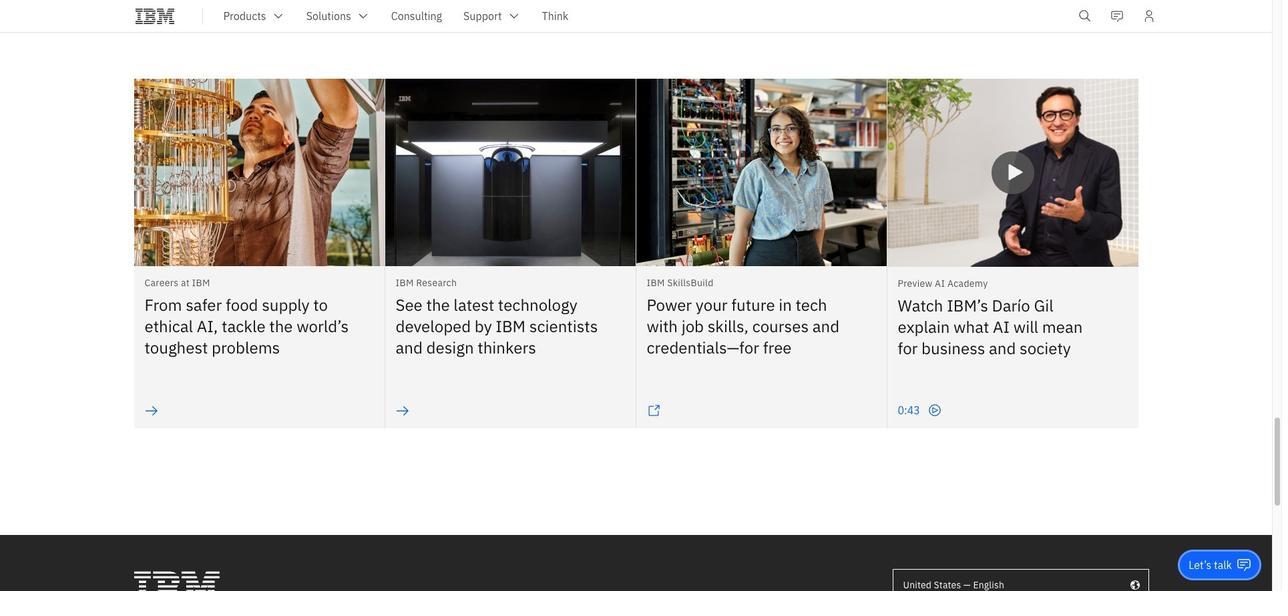 Task type: vqa. For each thing, say whether or not it's contained in the screenshot.
Contact us section
no



Task type: describe. For each thing, give the bounding box(es) containing it.
let's talk element
[[1189, 558, 1232, 573]]



